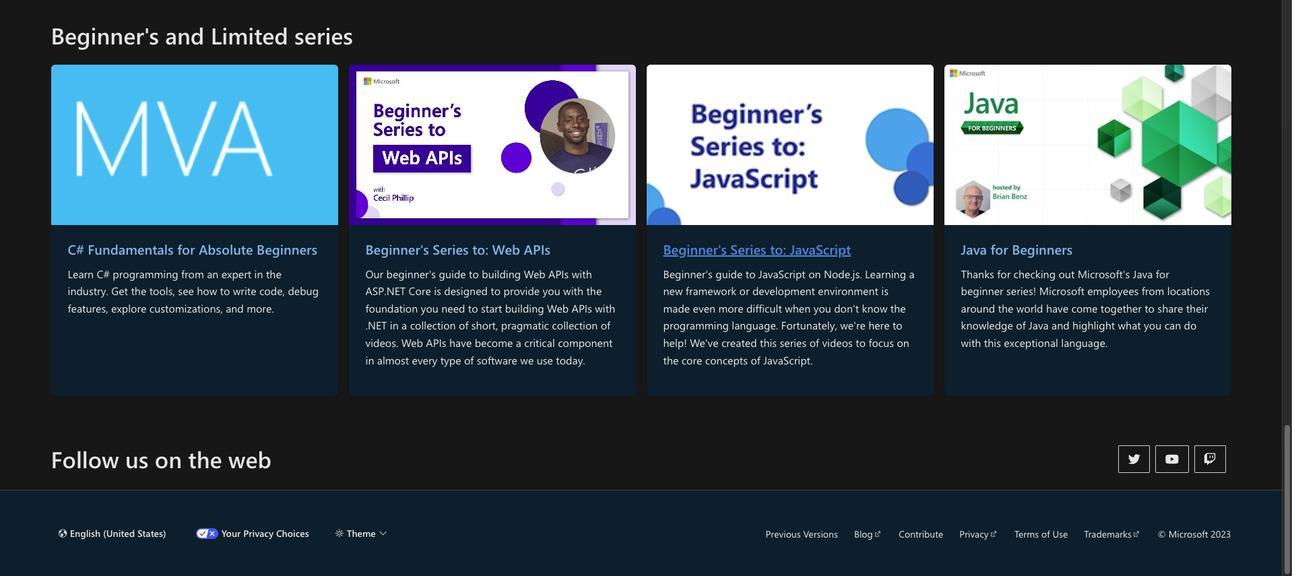 Task type: locate. For each thing, give the bounding box(es) containing it.
apis up "pragmatic"
[[549, 267, 569, 281]]

language. down highlight
[[1062, 336, 1108, 350]]

1 is from the left
[[434, 284, 441, 298]]

beginner's
[[51, 20, 159, 51], [366, 240, 429, 258], [663, 240, 727, 258], [663, 267, 713, 281]]

to up or
[[746, 267, 756, 281]]

0 vertical spatial have
[[1046, 301, 1069, 315]]

out
[[1059, 267, 1075, 281]]

language. down difficult
[[732, 318, 778, 333]]

terms
[[1015, 527, 1039, 540]]

javascript up node.js. at the right top
[[790, 240, 851, 258]]

from inside thanks for checking out microsoft's java for beginner series! microsoft employees from locations around the world have come together to share their knowledge of java and highlight what you can do with this exceptional language.
[[1142, 284, 1165, 298]]

privacy
[[243, 527, 274, 540], [960, 527, 989, 540]]

2 horizontal spatial and
[[1052, 318, 1070, 333]]

0 horizontal spatial from
[[181, 267, 204, 281]]

twitch image
[[1204, 454, 1216, 465]]

in down videos.
[[366, 353, 374, 367]]

guide up or
[[716, 267, 743, 281]]

learn c# programming from an expert in the industry. get the tools, see how to write code, debug features, explore customizations, and more.
[[68, 267, 319, 315]]

focus
[[869, 336, 894, 350]]

trademarks link
[[1084, 527, 1142, 540]]

java for beginners link
[[961, 240, 1215, 258]]

1 to: from the left
[[473, 240, 489, 258]]

0 vertical spatial javascript
[[790, 240, 851, 258]]

industry.
[[68, 284, 108, 298]]

series!
[[1007, 284, 1037, 298]]

to:
[[473, 240, 489, 258], [770, 240, 786, 258]]

0 vertical spatial a
[[909, 267, 915, 281]]

beginners up code,
[[257, 240, 317, 258]]

building up "pragmatic"
[[505, 301, 544, 315]]

1 collection from the left
[[410, 318, 456, 333]]

1 horizontal spatial and
[[226, 301, 244, 315]]

c# up learn
[[68, 240, 84, 258]]

have
[[1046, 301, 1069, 315], [449, 336, 472, 350]]

1 series from the left
[[433, 240, 469, 258]]

1 horizontal spatial beginners
[[1012, 240, 1073, 258]]

the up code,
[[266, 267, 281, 281]]

privacy left terms
[[960, 527, 989, 540]]

collection
[[410, 318, 456, 333], [552, 318, 598, 333]]

to up designed
[[469, 267, 479, 281]]

previous versions
[[766, 527, 838, 540]]

1 vertical spatial java
[[1133, 267, 1153, 281]]

is
[[434, 284, 441, 298], [882, 284, 889, 298]]

1 vertical spatial from
[[1142, 284, 1165, 298]]

0 horizontal spatial and
[[165, 20, 204, 51]]

node.js.
[[824, 267, 862, 281]]

terms of use
[[1015, 527, 1068, 540]]

1 horizontal spatial series
[[731, 240, 767, 258]]

for
[[177, 240, 195, 258], [991, 240, 1008, 258], [997, 267, 1011, 281], [1156, 267, 1170, 281]]

2 this from the left
[[984, 336, 1001, 350]]

the down the series!
[[998, 301, 1014, 315]]

0 horizontal spatial series
[[433, 240, 469, 258]]

videos
[[822, 336, 853, 350]]

programming inside beginner's guide to javascript on node.js. learning a new framework or development environment is made even more difficult when you don't know the programming language. fortunately, we're here to help! we've created this series of videos to focus on the core concepts of javascript.
[[663, 318, 729, 333]]

to: up designed
[[473, 240, 489, 258]]

guide up designed
[[439, 267, 466, 281]]

language.
[[732, 318, 778, 333], [1062, 336, 1108, 350]]

on
[[809, 267, 821, 281], [897, 336, 910, 350], [155, 444, 182, 475]]

0 horizontal spatial to:
[[473, 240, 489, 258]]

1 horizontal spatial series
[[780, 336, 807, 350]]

0 horizontal spatial series
[[295, 20, 353, 51]]

asp.net
[[366, 284, 406, 298]]

in inside 'learn c# programming from an expert in the industry. get the tools, see how to write code, debug features, explore customizations, and more.'
[[254, 267, 263, 281]]

1 vertical spatial and
[[226, 301, 244, 315]]

web
[[492, 240, 520, 258], [524, 267, 546, 281], [547, 301, 569, 315], [402, 336, 423, 350]]

don't
[[834, 301, 859, 315]]

california consumer privacy act (ccpa) opt-out icon image
[[193, 528, 222, 539]]

c# fundamentals for absolute beginners link
[[68, 240, 321, 258]]

on right us
[[155, 444, 182, 475]]

the inside thanks for checking out microsoft's java for beginner series! microsoft employees from locations around the world have come together to share their knowledge of java and highlight what you can do with this exceptional language.
[[998, 301, 1014, 315]]

on left node.js. at the right top
[[809, 267, 821, 281]]

building
[[482, 267, 521, 281], [505, 301, 544, 315]]

1 vertical spatial javascript
[[759, 267, 806, 281]]

2023
[[1211, 527, 1231, 540]]

or
[[740, 284, 750, 298]]

beginner's for beginner's guide to javascript on node.js. learning a new framework or development environment is made even more difficult when you don't know the programming language. fortunately, we're here to help! we've created this series of videos to focus on the core concepts of javascript.
[[663, 267, 713, 281]]

1 horizontal spatial java
[[1029, 318, 1049, 333]]

this up javascript.
[[760, 336, 777, 350]]

beginner's series to: web apis link
[[366, 240, 619, 258]]

from up see
[[181, 267, 204, 281]]

1 vertical spatial series
[[780, 336, 807, 350]]

component
[[558, 336, 613, 350]]

and left highlight
[[1052, 318, 1070, 333]]

a down "pragmatic"
[[516, 336, 521, 350]]

youtube image
[[1166, 454, 1179, 465]]

a down foundation
[[402, 318, 407, 333]]

features,
[[68, 301, 108, 315]]

0 vertical spatial and
[[165, 20, 204, 51]]

this for for
[[984, 336, 1001, 350]]

on right the focus
[[897, 336, 910, 350]]

series up designed
[[433, 240, 469, 258]]

1 horizontal spatial to:
[[770, 240, 786, 258]]

is right core at the left of page
[[434, 284, 441, 298]]

privacy link
[[960, 527, 999, 540]]

0 vertical spatial microsoft
[[1040, 284, 1085, 298]]

2 vertical spatial java
[[1029, 318, 1049, 333]]

1 privacy from the left
[[243, 527, 274, 540]]

of inside footer
[[1042, 527, 1050, 540]]

core
[[409, 284, 431, 298]]

and down write
[[226, 301, 244, 315]]

0 vertical spatial programming
[[113, 267, 178, 281]]

1 vertical spatial language.
[[1062, 336, 1108, 350]]

to: up the development
[[770, 240, 786, 258]]

1 horizontal spatial a
[[516, 336, 521, 350]]

explore
[[111, 301, 146, 315]]

1 vertical spatial programming
[[663, 318, 729, 333]]

the right know
[[891, 301, 906, 315]]

twitter image
[[1129, 454, 1141, 465]]

employees
[[1088, 284, 1139, 298]]

start
[[481, 301, 502, 315]]

footer
[[0, 490, 1282, 576]]

tools,
[[149, 284, 175, 298]]

java up exceptional
[[1029, 318, 1049, 333]]

c#
[[68, 240, 84, 258], [97, 267, 110, 281]]

is inside beginner's guide to javascript on node.js. learning a new framework or development environment is made even more difficult when you don't know the programming language. fortunately, we're here to help! we've created this series of videos to focus on the core concepts of javascript.
[[882, 284, 889, 298]]

0 horizontal spatial guide
[[439, 267, 466, 281]]

1 beginners from the left
[[257, 240, 317, 258]]

2 vertical spatial and
[[1052, 318, 1070, 333]]

java up thanks
[[961, 240, 987, 258]]

java for beginners
[[961, 240, 1073, 258]]

1 vertical spatial have
[[449, 336, 472, 350]]

have up the type
[[449, 336, 472, 350]]

the
[[266, 267, 281, 281], [131, 284, 146, 298], [587, 284, 602, 298], [891, 301, 906, 315], [998, 301, 1014, 315], [663, 353, 679, 367], [188, 444, 222, 475]]

in up code,
[[254, 267, 263, 281]]

beginner's for beginner's and limited series
[[51, 20, 159, 51]]

of
[[459, 318, 469, 333], [601, 318, 611, 333], [1016, 318, 1026, 333], [810, 336, 819, 350], [464, 353, 474, 367], [751, 353, 761, 367], [1042, 527, 1050, 540]]

our beginner's guide to building web apis with asp.net core is designed to provide you with the foundation you need to start building web apis with .net in a collection of short, pragmatic collection of videos. web apis have become a critical component in almost every type of software we use today.
[[366, 267, 615, 367]]

0 horizontal spatial this
[[760, 336, 777, 350]]

2 guide from the left
[[716, 267, 743, 281]]

0 horizontal spatial a
[[402, 318, 407, 333]]

2 horizontal spatial a
[[909, 267, 915, 281]]

contribute
[[899, 527, 944, 540]]

this inside beginner's guide to javascript on node.js. learning a new framework or development environment is made even more difficult when you don't know the programming language. fortunately, we're here to help! we've created this series of videos to focus on the core concepts of javascript.
[[760, 336, 777, 350]]

java
[[961, 240, 987, 258], [1133, 267, 1153, 281], [1029, 318, 1049, 333]]

have left come
[[1046, 301, 1069, 315]]

0 vertical spatial c#
[[68, 240, 84, 258]]

1 vertical spatial c#
[[97, 267, 110, 281]]

javascript inside beginner's guide to javascript on node.js. learning a new framework or development environment is made even more difficult when you don't know the programming language. fortunately, we're here to help! we've created this series of videos to focus on the core concepts of javascript.
[[759, 267, 806, 281]]

beginner's inside beginner's guide to javascript on node.js. learning a new framework or development environment is made even more difficult when you don't know the programming language. fortunately, we're here to help! we've created this series of videos to focus on the core concepts of javascript.
[[663, 267, 713, 281]]

0 vertical spatial in
[[254, 267, 263, 281]]

2 is from the left
[[882, 284, 889, 298]]

building down beginner's series to: web apis link
[[482, 267, 521, 281]]

1 vertical spatial microsoft
[[1169, 527, 1209, 540]]

2 vertical spatial on
[[155, 444, 182, 475]]

0 horizontal spatial have
[[449, 336, 472, 350]]

from up share
[[1142, 284, 1165, 298]]

0 horizontal spatial c#
[[68, 240, 84, 258]]

to left share
[[1145, 301, 1155, 315]]

privacy right your
[[243, 527, 274, 540]]

series up or
[[731, 240, 767, 258]]

microsoft inside footer
[[1169, 527, 1209, 540]]

do
[[1184, 318, 1197, 333]]

2 to: from the left
[[770, 240, 786, 258]]

1 horizontal spatial privacy
[[960, 527, 989, 540]]

collection down need
[[410, 318, 456, 333]]

0 horizontal spatial is
[[434, 284, 441, 298]]

apis up provide
[[524, 240, 551, 258]]

0 vertical spatial language.
[[732, 318, 778, 333]]

contribute link
[[899, 527, 944, 540]]

to right how
[[220, 284, 230, 298]]

1 horizontal spatial microsoft
[[1169, 527, 1209, 540]]

1 guide from the left
[[439, 267, 466, 281]]

1 horizontal spatial this
[[984, 336, 1001, 350]]

microsoft right ©
[[1169, 527, 1209, 540]]

1 horizontal spatial programming
[[663, 318, 729, 333]]

2 series from the left
[[731, 240, 767, 258]]

with
[[572, 267, 592, 281], [563, 284, 584, 298], [595, 301, 615, 315], [961, 336, 981, 350]]

to inside thanks for checking out microsoft's java for beginner series! microsoft employees from locations around the world have come together to share their knowledge of java and highlight what you can do with this exceptional language.
[[1145, 301, 1155, 315]]

0 horizontal spatial java
[[961, 240, 987, 258]]

0 horizontal spatial microsoft
[[1040, 284, 1085, 298]]

a right learning
[[909, 267, 915, 281]]

microsoft's
[[1078, 267, 1130, 281]]

this down knowledge
[[984, 336, 1001, 350]]

guide
[[439, 267, 466, 281], [716, 267, 743, 281]]

you
[[543, 284, 560, 298], [421, 301, 439, 315], [814, 301, 831, 315], [1144, 318, 1162, 333]]

0 vertical spatial on
[[809, 267, 821, 281]]

programming down even on the bottom right of the page
[[663, 318, 729, 333]]

beginner's for beginner's series to: javascript
[[663, 240, 727, 258]]

1 vertical spatial on
[[897, 336, 910, 350]]

this inside thanks for checking out microsoft's java for beginner series! microsoft employees from locations around the world have come together to share their knowledge of java and highlight what you can do with this exceptional language.
[[984, 336, 1001, 350]]

apis up every
[[426, 336, 447, 350]]

and
[[165, 20, 204, 51], [226, 301, 244, 315], [1052, 318, 1070, 333]]

© microsoft 2023
[[1158, 527, 1231, 540]]

0 horizontal spatial beginners
[[257, 240, 317, 258]]

javascript for to:
[[790, 240, 851, 258]]

0 vertical spatial building
[[482, 267, 521, 281]]

c# right learn
[[97, 267, 110, 281]]

1 horizontal spatial on
[[809, 267, 821, 281]]

0 horizontal spatial privacy
[[243, 527, 274, 540]]

is down learning
[[882, 284, 889, 298]]

programming up tools,
[[113, 267, 178, 281]]

guide inside beginner's guide to javascript on node.js. learning a new framework or development environment is made even more difficult when you don't know the programming language. fortunately, we're here to help! we've created this series of videos to focus on the core concepts of javascript.
[[716, 267, 743, 281]]

1 horizontal spatial collection
[[552, 318, 598, 333]]

the up component
[[587, 284, 602, 298]]

javascript up the development
[[759, 267, 806, 281]]

beginner's series to: web apis
[[366, 240, 551, 258]]

1 this from the left
[[760, 336, 777, 350]]

0 horizontal spatial collection
[[410, 318, 456, 333]]

1 vertical spatial in
[[390, 318, 399, 333]]

knowledge
[[961, 318, 1013, 333]]

1 horizontal spatial is
[[882, 284, 889, 298]]

1 horizontal spatial guide
[[716, 267, 743, 281]]

you left can
[[1144, 318, 1162, 333]]

2 horizontal spatial java
[[1133, 267, 1153, 281]]

1 horizontal spatial c#
[[97, 267, 110, 281]]

0 horizontal spatial programming
[[113, 267, 178, 281]]

core
[[682, 353, 702, 367]]

(united
[[103, 527, 135, 540]]

0 vertical spatial from
[[181, 267, 204, 281]]

blog link
[[854, 527, 883, 540]]

java up employees
[[1133, 267, 1153, 281]]

of left use
[[1042, 527, 1050, 540]]

critical
[[524, 336, 555, 350]]

c# inside 'learn c# programming from an expert in the industry. get the tools, see how to write code, debug features, explore customizations, and more.'
[[97, 267, 110, 281]]

exceptional
[[1004, 336, 1059, 350]]

this
[[760, 336, 777, 350], [984, 336, 1001, 350]]

in down foundation
[[390, 318, 399, 333]]

series
[[433, 240, 469, 258], [731, 240, 767, 258]]

thanks
[[961, 267, 995, 281]]

1 vertical spatial a
[[402, 318, 407, 333]]

difficult
[[747, 301, 782, 315]]

1 horizontal spatial from
[[1142, 284, 1165, 298]]

and left limited
[[165, 20, 204, 51]]

checking
[[1014, 267, 1056, 281]]

you down core at the left of page
[[421, 301, 439, 315]]

from inside 'learn c# programming from an expert in the industry. get the tools, see how to write code, debug features, explore customizations, and more.'
[[181, 267, 204, 281]]

write
[[233, 284, 256, 298]]

collection up component
[[552, 318, 598, 333]]

1 horizontal spatial have
[[1046, 301, 1069, 315]]

series for javascript
[[731, 240, 767, 258]]

microsoft down out at the top right of the page
[[1040, 284, 1085, 298]]

of down the world
[[1016, 318, 1026, 333]]

2 vertical spatial in
[[366, 353, 374, 367]]

javascript
[[790, 240, 851, 258], [759, 267, 806, 281]]

english (united states)
[[70, 527, 166, 540]]

our
[[366, 267, 384, 281]]

1 horizontal spatial language.
[[1062, 336, 1108, 350]]

blog
[[854, 527, 873, 540]]

0 horizontal spatial language.
[[732, 318, 778, 333]]

when
[[785, 301, 811, 315]]

customizations,
[[149, 301, 223, 315]]

you up fortunately,
[[814, 301, 831, 315]]

more
[[719, 301, 744, 315]]

language. inside beginner's guide to javascript on node.js. learning a new framework or development environment is made even more difficult when you don't know the programming language. fortunately, we're here to help! we've created this series of videos to focus on the core concepts of javascript.
[[732, 318, 778, 333]]

around
[[961, 301, 995, 315]]

software
[[477, 353, 517, 367]]

theme button
[[328, 523, 395, 544]]

beginners up 'checking'
[[1012, 240, 1073, 258]]

and inside 'learn c# programming from an expert in the industry. get the tools, see how to write code, debug features, explore customizations, and more.'
[[226, 301, 244, 315]]

the right get
[[131, 284, 146, 298]]

0 horizontal spatial in
[[254, 267, 263, 281]]

1 horizontal spatial in
[[366, 353, 374, 367]]



Task type: vqa. For each thing, say whether or not it's contained in the screenshot.
have
yes



Task type: describe. For each thing, give the bounding box(es) containing it.
for up the series!
[[997, 267, 1011, 281]]

to left start
[[468, 301, 478, 315]]

choices
[[276, 527, 309, 540]]

beginner's and limited series
[[51, 20, 353, 51]]

of down need
[[459, 318, 469, 333]]

series for web
[[433, 240, 469, 258]]

2 horizontal spatial on
[[897, 336, 910, 350]]

to: for javascript
[[770, 240, 786, 258]]

created
[[722, 336, 757, 350]]

new
[[663, 284, 683, 298]]

c# fundamentals for absolute beginners
[[68, 240, 317, 258]]

become
[[475, 336, 513, 350]]

we're
[[840, 318, 866, 333]]

for left absolute
[[177, 240, 195, 258]]

your
[[222, 527, 241, 540]]

2 collection from the left
[[552, 318, 598, 333]]

©
[[1158, 527, 1166, 540]]

us
[[125, 444, 149, 475]]

world
[[1017, 301, 1043, 315]]

we've
[[690, 336, 719, 350]]

almost
[[377, 353, 409, 367]]

0 vertical spatial java
[[961, 240, 987, 258]]

series inside beginner's guide to javascript on node.js. learning a new framework or development environment is made even more difficult when you don't know the programming language. fortunately, we're here to help! we've created this series of videos to focus on the core concepts of javascript.
[[780, 336, 807, 350]]

terms of use link
[[1015, 527, 1068, 540]]

here
[[869, 318, 890, 333]]

locations
[[1168, 284, 1210, 298]]

what
[[1118, 318, 1141, 333]]

1 vertical spatial building
[[505, 301, 544, 315]]

help!
[[663, 336, 687, 350]]

we
[[520, 353, 534, 367]]

have inside thanks for checking out microsoft's java for beginner series! microsoft employees from locations around the world have come together to share their knowledge of java and highlight what you can do with this exceptional language.
[[1046, 301, 1069, 315]]

the left web
[[188, 444, 222, 475]]

you inside thanks for checking out microsoft's java for beginner series! microsoft employees from locations around the world have come together to share their knowledge of java and highlight what you can do with this exceptional language.
[[1144, 318, 1162, 333]]

microsoft inside thanks for checking out microsoft's java for beginner series! microsoft employees from locations around the world have come together to share their knowledge of java and highlight what you can do with this exceptional language.
[[1040, 284, 1085, 298]]

limited
[[211, 20, 288, 51]]

english
[[70, 527, 101, 540]]

of inside thanks for checking out microsoft's java for beginner series! microsoft employees from locations around the world have come together to share their knowledge of java and highlight what you can do with this exceptional language.
[[1016, 318, 1026, 333]]

with inside thanks for checking out microsoft's java for beginner series! microsoft employees from locations around the world have come together to share their knowledge of java and highlight what you can do with this exceptional language.
[[961, 336, 981, 350]]

2 vertical spatial a
[[516, 336, 521, 350]]

have inside our beginner's guide to building web apis with asp.net core is designed to provide you with the foundation you need to start building web apis with .net in a collection of short, pragmatic collection of videos. web apis have become a critical component in almost every type of software we use today.
[[449, 336, 472, 350]]

environment
[[818, 284, 879, 298]]

short,
[[472, 318, 498, 333]]

beginner
[[961, 284, 1004, 298]]

previous versions link
[[766, 527, 838, 540]]

to down we're
[[856, 336, 866, 350]]

versions
[[804, 527, 838, 540]]

of down fortunately,
[[810, 336, 819, 350]]

programming inside 'learn c# programming from an expert in the industry. get the tools, see how to write code, debug features, explore customizations, and more.'
[[113, 267, 178, 281]]

the inside our beginner's guide to building web apis with asp.net core is designed to provide you with the foundation you need to start building web apis with .net in a collection of short, pragmatic collection of videos. web apis have become a critical component in almost every type of software we use today.
[[587, 284, 602, 298]]

fundamentals
[[88, 240, 174, 258]]

code,
[[259, 284, 285, 298]]

today.
[[556, 353, 585, 367]]

development
[[753, 284, 815, 298]]

together
[[1101, 301, 1142, 315]]

concepts
[[705, 353, 748, 367]]

this for series
[[760, 336, 777, 350]]

an
[[207, 267, 219, 281]]

for up locations
[[1156, 267, 1170, 281]]

a inside beginner's guide to javascript on node.js. learning a new framework or development environment is made even more difficult when you don't know the programming language. fortunately, we're here to help! we've created this series of videos to focus on the core concepts of javascript.
[[909, 267, 915, 281]]

see
[[178, 284, 194, 298]]

states)
[[137, 527, 166, 540]]

javascript.
[[764, 353, 813, 367]]

videos.
[[366, 336, 399, 350]]

of up component
[[601, 318, 611, 333]]

learn
[[68, 267, 94, 281]]

2 horizontal spatial in
[[390, 318, 399, 333]]

footer containing english (united states)
[[0, 490, 1282, 576]]

to: for web
[[473, 240, 489, 258]]

follow us on the web
[[51, 444, 272, 475]]

your privacy choices link
[[185, 523, 317, 544]]

your privacy choices
[[222, 527, 309, 540]]

get
[[111, 284, 128, 298]]

you inside beginner's guide to javascript on node.js. learning a new framework or development environment is made even more difficult when you don't know the programming language. fortunately, we're here to help! we've created this series of videos to focus on the core concepts of javascript.
[[814, 301, 831, 315]]

of down created
[[751, 353, 761, 367]]

guide inside our beginner's guide to building web apis with asp.net core is designed to provide you with the foundation you need to start building web apis with .net in a collection of short, pragmatic collection of videos. web apis have become a critical component in almost every type of software we use today.
[[439, 267, 466, 281]]

even
[[693, 301, 716, 315]]

language. inside thanks for checking out microsoft's java for beginner series! microsoft employees from locations around the world have come together to share their knowledge of java and highlight what you can do with this exceptional language.
[[1062, 336, 1108, 350]]

english (united states) link
[[51, 523, 174, 544]]

share
[[1158, 301, 1183, 315]]

0 vertical spatial series
[[295, 20, 353, 51]]

highlight
[[1073, 318, 1115, 333]]

foundation
[[366, 301, 418, 315]]

trademarks
[[1084, 527, 1132, 540]]

of right the type
[[464, 353, 474, 367]]

is inside our beginner's guide to building web apis with asp.net core is designed to provide you with the foundation you need to start building web apis with .net in a collection of short, pragmatic collection of videos. web apis have become a critical component in almost every type of software we use today.
[[434, 284, 441, 298]]

web
[[228, 444, 272, 475]]

provide
[[504, 284, 540, 298]]

framework
[[686, 284, 737, 298]]

2 beginners from the left
[[1012, 240, 1073, 258]]

0 horizontal spatial on
[[155, 444, 182, 475]]

made
[[663, 301, 690, 315]]

beginner's series to: javascript
[[663, 240, 851, 258]]

to right here
[[893, 318, 903, 333]]

know
[[862, 301, 888, 315]]

previous
[[766, 527, 801, 540]]

theme
[[347, 527, 376, 540]]

come
[[1072, 301, 1098, 315]]

you right provide
[[543, 284, 560, 298]]

javascript for to
[[759, 267, 806, 281]]

fortunately,
[[781, 318, 838, 333]]

expert
[[222, 267, 251, 281]]

use
[[1053, 527, 1068, 540]]

and inside thanks for checking out microsoft's java for beginner series! microsoft employees from locations around the world have come together to share their knowledge of java and highlight what you can do with this exceptional language.
[[1052, 318, 1070, 333]]

for up thanks
[[991, 240, 1008, 258]]

beginner's for beginner's series to: web apis
[[366, 240, 429, 258]]

how
[[197, 284, 217, 298]]

absolute
[[199, 240, 253, 258]]

apis up component
[[572, 301, 592, 315]]

to inside 'learn c# programming from an expert in the industry. get the tools, see how to write code, debug features, explore customizations, and more.'
[[220, 284, 230, 298]]

more.
[[247, 301, 274, 315]]

can
[[1165, 318, 1181, 333]]

the down help!
[[663, 353, 679, 367]]

thanks for checking out microsoft's java for beginner series! microsoft employees from locations around the world have come together to share their knowledge of java and highlight what you can do with this exceptional language.
[[961, 267, 1210, 350]]

debug
[[288, 284, 319, 298]]

2 privacy from the left
[[960, 527, 989, 540]]

to up start
[[491, 284, 501, 298]]



